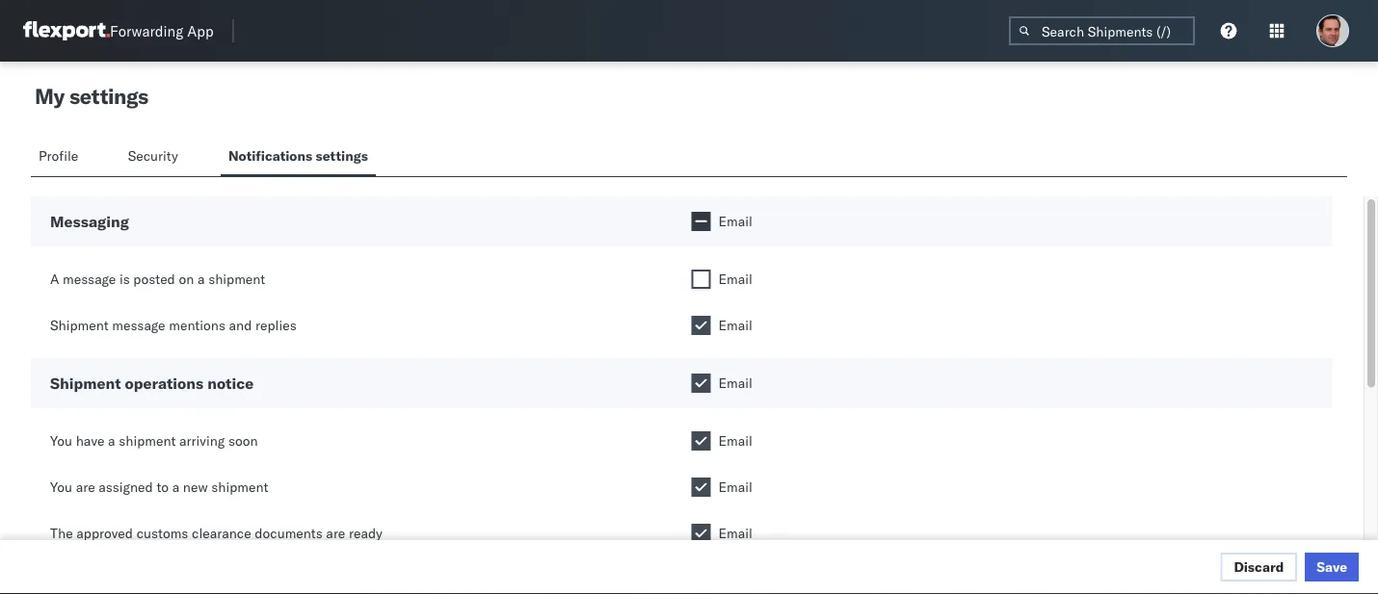 Task type: vqa. For each thing, say whether or not it's contained in the screenshot.
settings to the top
yes



Task type: locate. For each thing, give the bounding box(es) containing it.
a right to
[[172, 479, 180, 496]]

notifications
[[228, 148, 312, 164]]

shipment for shipment message mentions and replies
[[50, 317, 109, 334]]

5 email from the top
[[719, 433, 753, 450]]

notifications settings button
[[221, 139, 376, 176]]

shipment for new
[[211, 479, 268, 496]]

profile button
[[31, 139, 89, 176]]

2 vertical spatial a
[[172, 479, 180, 496]]

1 vertical spatial are
[[326, 526, 346, 542]]

the approved customs clearance documents are ready
[[50, 526, 383, 542]]

1 email from the top
[[719, 213, 753, 230]]

1 horizontal spatial settings
[[316, 148, 368, 164]]

0 vertical spatial shipment
[[208, 271, 265, 288]]

0 vertical spatial settings
[[69, 83, 148, 109]]

my
[[35, 83, 65, 109]]

notifications settings
[[228, 148, 368, 164]]

shipment up you are assigned to a new shipment
[[119, 433, 176, 450]]

message right a
[[63, 271, 116, 288]]

message
[[63, 271, 116, 288], [112, 317, 165, 334]]

you left have
[[50, 433, 72, 450]]

settings
[[69, 83, 148, 109], [316, 148, 368, 164]]

shipment
[[208, 271, 265, 288], [119, 433, 176, 450], [211, 479, 268, 496]]

0 vertical spatial message
[[63, 271, 116, 288]]

1 vertical spatial settings
[[316, 148, 368, 164]]

documents
[[255, 526, 323, 542]]

are
[[76, 479, 95, 496], [326, 526, 346, 542]]

1 shipment from the top
[[50, 317, 109, 334]]

are left ready on the left
[[326, 526, 346, 542]]

security button
[[120, 139, 190, 176]]

4 email from the top
[[719, 375, 753, 392]]

settings inside button
[[316, 148, 368, 164]]

shipment up and
[[208, 271, 265, 288]]

message down is
[[112, 317, 165, 334]]

shipment
[[50, 317, 109, 334], [50, 374, 121, 393]]

you
[[50, 433, 72, 450], [50, 479, 72, 496]]

6 email from the top
[[719, 479, 753, 496]]

0 vertical spatial shipment
[[50, 317, 109, 334]]

operations
[[125, 374, 204, 393]]

settings for notifications settings
[[316, 148, 368, 164]]

ready
[[349, 526, 383, 542]]

assigned
[[99, 479, 153, 496]]

a right have
[[108, 433, 115, 450]]

email for a message is posted on a shipment
[[719, 271, 753, 288]]

2 you from the top
[[50, 479, 72, 496]]

1 vertical spatial shipment
[[50, 374, 121, 393]]

None checkbox
[[692, 212, 711, 231], [692, 270, 711, 289], [692, 316, 711, 336], [692, 374, 711, 393], [692, 432, 711, 451], [692, 525, 711, 544], [692, 212, 711, 231], [692, 270, 711, 289], [692, 316, 711, 336], [692, 374, 711, 393], [692, 432, 711, 451], [692, 525, 711, 544]]

2 shipment from the top
[[50, 374, 121, 393]]

message for shipment
[[112, 317, 165, 334]]

a right on
[[198, 271, 205, 288]]

None checkbox
[[692, 478, 711, 498]]

save
[[1317, 559, 1348, 576]]

0 horizontal spatial are
[[76, 479, 95, 496]]

a message is posted on a shipment
[[50, 271, 265, 288]]

you are assigned to a new shipment
[[50, 479, 268, 496]]

0 vertical spatial are
[[76, 479, 95, 496]]

0 horizontal spatial settings
[[69, 83, 148, 109]]

0 horizontal spatial a
[[108, 433, 115, 450]]

2 email from the top
[[719, 271, 753, 288]]

shipment down a
[[50, 317, 109, 334]]

you up "the"
[[50, 479, 72, 496]]

email for shipment message mentions and replies
[[719, 317, 753, 334]]

email for the approved customs clearance documents are ready
[[719, 526, 753, 542]]

is
[[120, 271, 130, 288]]

1 vertical spatial you
[[50, 479, 72, 496]]

approved
[[76, 526, 133, 542]]

1 vertical spatial message
[[112, 317, 165, 334]]

shipment up have
[[50, 374, 121, 393]]

0 vertical spatial you
[[50, 433, 72, 450]]

settings right my
[[69, 83, 148, 109]]

shipment right new
[[211, 479, 268, 496]]

forwarding app link
[[23, 21, 214, 40]]

1 you from the top
[[50, 433, 72, 450]]

and
[[229, 317, 252, 334]]

3 email from the top
[[719, 317, 753, 334]]

save button
[[1306, 553, 1360, 582]]

2 vertical spatial shipment
[[211, 479, 268, 496]]

shipment for shipment operations notice
[[50, 374, 121, 393]]

posted
[[133, 271, 175, 288]]

1 horizontal spatial a
[[172, 479, 180, 496]]

notice
[[207, 374, 254, 393]]

7 email from the top
[[719, 526, 753, 542]]

0 vertical spatial a
[[198, 271, 205, 288]]

a
[[198, 271, 205, 288], [108, 433, 115, 450], [172, 479, 180, 496]]

1 vertical spatial a
[[108, 433, 115, 450]]

email
[[719, 213, 753, 230], [719, 271, 753, 288], [719, 317, 753, 334], [719, 375, 753, 392], [719, 433, 753, 450], [719, 479, 753, 496], [719, 526, 753, 542]]

settings right notifications
[[316, 148, 368, 164]]

are left assigned
[[76, 479, 95, 496]]



Task type: describe. For each thing, give the bounding box(es) containing it.
you for you are assigned to a new shipment
[[50, 479, 72, 496]]

message for a
[[63, 271, 116, 288]]

messaging
[[50, 212, 129, 231]]

email for shipment operations notice
[[719, 375, 753, 392]]

arriving
[[179, 433, 225, 450]]

have
[[76, 433, 105, 450]]

forwarding
[[110, 22, 183, 40]]

new
[[183, 479, 208, 496]]

to
[[157, 479, 169, 496]]

a
[[50, 271, 59, 288]]

1 vertical spatial shipment
[[119, 433, 176, 450]]

the
[[50, 526, 73, 542]]

email for you have a shipment arriving soon
[[719, 433, 753, 450]]

you for you have a shipment arriving soon
[[50, 433, 72, 450]]

my settings
[[35, 83, 148, 109]]

settings for my settings
[[69, 83, 148, 109]]

replies
[[256, 317, 297, 334]]

shipment message mentions and replies
[[50, 317, 297, 334]]

flexport. image
[[23, 21, 110, 40]]

Search Shipments (/) text field
[[1010, 16, 1196, 45]]

shipment operations notice
[[50, 374, 254, 393]]

email for messaging
[[719, 213, 753, 230]]

profile
[[39, 148, 78, 164]]

2 horizontal spatial a
[[198, 271, 205, 288]]

you have a shipment arriving soon
[[50, 433, 258, 450]]

discard button
[[1221, 553, 1298, 582]]

security
[[128, 148, 178, 164]]

email for you are assigned to a new shipment
[[719, 479, 753, 496]]

shipment for a
[[208, 271, 265, 288]]

app
[[187, 22, 214, 40]]

1 horizontal spatial are
[[326, 526, 346, 542]]

discard
[[1235, 559, 1285, 576]]

on
[[179, 271, 194, 288]]

soon
[[228, 433, 258, 450]]

customs
[[137, 526, 188, 542]]

clearance
[[192, 526, 251, 542]]

mentions
[[169, 317, 226, 334]]

forwarding app
[[110, 22, 214, 40]]



